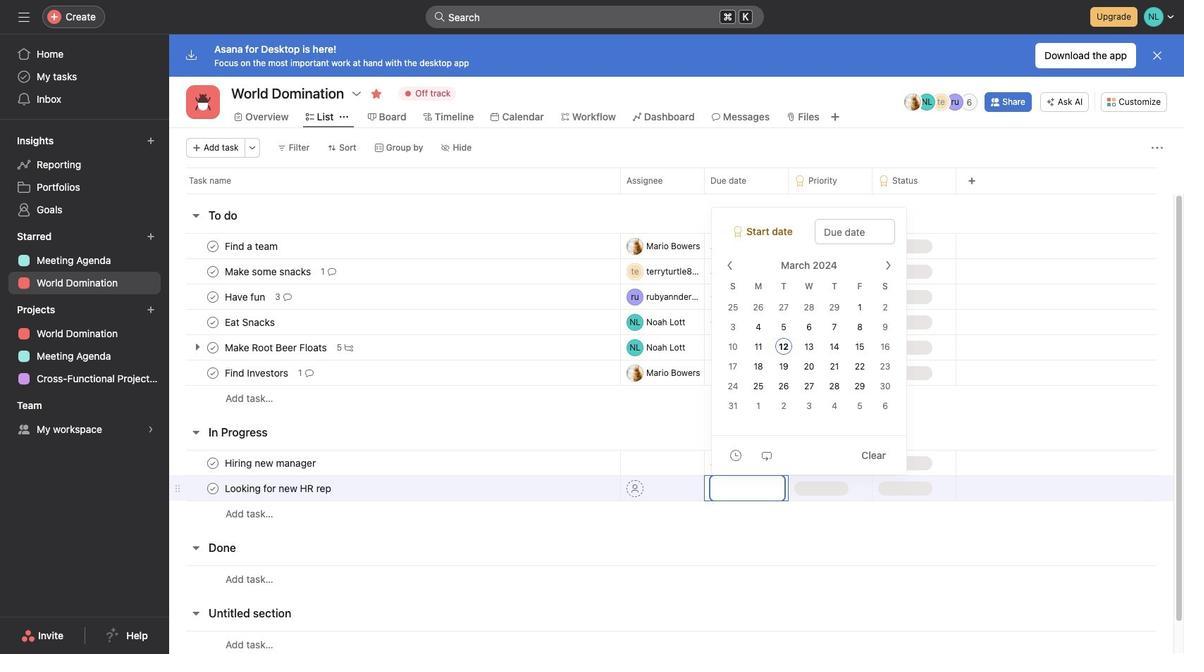 Task type: describe. For each thing, give the bounding box(es) containing it.
mark complete checkbox for task name text field inside the the find a team cell
[[204, 238, 221, 255]]

collapse task list for this group image
[[190, 608, 202, 620]]

priority field for hiring new manager cell
[[788, 450, 873, 477]]

Due date text field
[[815, 219, 895, 245]]

0 horizontal spatial more actions image
[[248, 144, 256, 152]]

1 comment image for mark complete icon inside the make some snacks cell
[[328, 268, 336, 276]]

mark complete image for eat snacks cell
[[204, 314, 221, 331]]

mark complete checkbox for task name text box inside the have fun cell
[[204, 289, 221, 306]]

insights element
[[0, 128, 169, 224]]

bug image
[[195, 94, 211, 111]]

mark complete image for mark complete checkbox in hiring new manager cell
[[204, 455, 221, 472]]

find a team cell
[[169, 233, 620, 259]]

new project or portfolio image
[[147, 306, 155, 314]]

show options image
[[351, 88, 363, 99]]

next month image
[[883, 260, 894, 271]]

task name text field for mark complete icon inside the the find a team cell
[[222, 239, 282, 253]]

make some snacks cell
[[169, 259, 620, 285]]

header to do tree grid
[[169, 233, 1174, 412]]

mark complete checkbox for find investors cell
[[204, 365, 221, 382]]

task name text field for hiring new manager cell
[[222, 456, 320, 471]]

mark complete image for make some snacks cell
[[204, 263, 221, 280]]

add field image
[[968, 177, 976, 185]]

teams element
[[0, 393, 169, 444]]

task name text field inside the make root beer floats cell
[[222, 341, 331, 355]]

global element
[[0, 35, 169, 119]]

mark complete image for mark complete checkbox within the make root beer floats cell
[[204, 339, 221, 356]]

5 subtasks image
[[345, 344, 353, 352]]

mark complete checkbox for eat snacks cell
[[204, 314, 221, 331]]

none text field inside header in progress tree grid
[[711, 477, 785, 501]]

expand subtask list for the task make root beer floats image
[[192, 342, 203, 353]]

new insights image
[[147, 137, 155, 145]]

tab actions image
[[340, 113, 348, 121]]

3 collapse task list for this group image from the top
[[190, 543, 202, 554]]

hide sidebar image
[[18, 11, 30, 23]]

collapse task list for this group image for header in progress tree grid at the bottom of page
[[190, 427, 202, 439]]

mark complete image for find investors cell
[[204, 365, 221, 382]]

mark complete checkbox for task name text box inside make some snacks cell
[[204, 263, 221, 280]]

header in progress tree grid
[[169, 450, 1174, 527]]

mark complete image for mark complete checkbox within have fun cell
[[204, 289, 221, 306]]



Task type: locate. For each thing, give the bounding box(es) containing it.
1 comment image for mark complete icon inside find investors cell
[[305, 369, 313, 378]]

0 vertical spatial mark complete image
[[204, 289, 221, 306]]

collapse task list for this group image
[[190, 210, 202, 221], [190, 427, 202, 439], [190, 543, 202, 554]]

task name text field for make some snacks cell
[[222, 265, 315, 279]]

mark complete image
[[204, 238, 221, 255], [204, 263, 221, 280], [204, 314, 221, 331], [204, 365, 221, 382], [204, 480, 221, 497]]

3 comments image
[[283, 293, 292, 301]]

task name text field for find investors cell
[[222, 366, 293, 380]]

mark complete checkbox inside make some snacks cell
[[204, 263, 221, 280]]

2 collapse task list for this group image from the top
[[190, 427, 202, 439]]

mark complete checkbox inside eat snacks cell
[[204, 314, 221, 331]]

1 collapse task list for this group image from the top
[[190, 210, 202, 221]]

mark complete image
[[204, 289, 221, 306], [204, 339, 221, 356], [204, 455, 221, 472]]

dismiss image
[[1152, 50, 1163, 61]]

1 mark complete checkbox from the top
[[204, 238, 221, 255]]

task name text field inside looking for new hr rep cell
[[222, 482, 336, 496]]

0 horizontal spatial 1 comment image
[[305, 369, 313, 378]]

2 task name text field from the top
[[222, 315, 279, 330]]

1 mark complete checkbox from the top
[[204, 314, 221, 331]]

find investors cell
[[169, 360, 620, 386]]

have fun cell
[[169, 284, 620, 310]]

None text field
[[711, 477, 785, 501]]

None field
[[426, 6, 764, 28]]

Task name text field
[[222, 265, 315, 279], [222, 290, 270, 304], [222, 366, 293, 380], [222, 456, 320, 471]]

task name text field inside hiring new manager cell
[[222, 456, 320, 471]]

collapse task list for this group image for header to do tree grid
[[190, 210, 202, 221]]

mark complete image inside make some snacks cell
[[204, 263, 221, 280]]

add time image
[[730, 450, 742, 461]]

1 horizontal spatial 1 comment image
[[328, 268, 336, 276]]

1 mark complete image from the top
[[204, 238, 221, 255]]

1 vertical spatial mark complete checkbox
[[204, 365, 221, 382]]

mark complete checkbox inside hiring new manager cell
[[204, 455, 221, 472]]

2 mark complete checkbox from the top
[[204, 263, 221, 280]]

mark complete checkbox for task name text field inside the looking for new hr rep cell
[[204, 480, 221, 497]]

add items to starred image
[[147, 233, 155, 241]]

task name text field for mark complete icon in the eat snacks cell
[[222, 315, 279, 330]]

task name text field inside the find a team cell
[[222, 239, 282, 253]]

set to repeat image
[[761, 450, 773, 461]]

1 comment image inside make some snacks cell
[[328, 268, 336, 276]]

task name text field inside make some snacks cell
[[222, 265, 315, 279]]

4 mark complete image from the top
[[204, 365, 221, 382]]

3 mark complete image from the top
[[204, 455, 221, 472]]

3 task name text field from the top
[[222, 366, 293, 380]]

add tab image
[[830, 111, 841, 123]]

mark complete image inside hiring new manager cell
[[204, 455, 221, 472]]

6 mark complete checkbox from the top
[[204, 480, 221, 497]]

0 vertical spatial collapse task list for this group image
[[190, 210, 202, 221]]

hiring new manager cell
[[169, 450, 620, 477]]

1 vertical spatial collapse task list for this group image
[[190, 427, 202, 439]]

task name text field for mark complete icon in the looking for new hr rep cell
[[222, 482, 336, 496]]

2 vertical spatial collapse task list for this group image
[[190, 543, 202, 554]]

task name text field inside find investors cell
[[222, 366, 293, 380]]

1 comment image inside find investors cell
[[305, 369, 313, 378]]

4 task name text field from the top
[[222, 482, 336, 496]]

task name text field inside eat snacks cell
[[222, 315, 279, 330]]

1 mark complete image from the top
[[204, 289, 221, 306]]

cell
[[704, 335, 789, 361]]

Search tasks, projects, and more text field
[[426, 6, 764, 28]]

row
[[169, 168, 1184, 194], [186, 193, 1157, 195], [169, 233, 1174, 259], [169, 259, 1174, 285], [169, 284, 1174, 310], [169, 309, 1174, 336], [169, 335, 1174, 361], [169, 360, 1174, 386], [169, 386, 1174, 412], [169, 450, 1174, 477], [169, 476, 1174, 502], [169, 501, 1174, 527], [169, 566, 1174, 593], [169, 632, 1174, 655]]

2 vertical spatial mark complete image
[[204, 455, 221, 472]]

eat snacks cell
[[169, 309, 620, 336]]

1 task name text field from the top
[[222, 239, 282, 253]]

3 mark complete image from the top
[[204, 314, 221, 331]]

task name text field inside have fun cell
[[222, 290, 270, 304]]

looking for new hr rep cell
[[169, 476, 620, 502]]

5 mark complete image from the top
[[204, 480, 221, 497]]

1 vertical spatial mark complete image
[[204, 339, 221, 356]]

1 vertical spatial 1 comment image
[[305, 369, 313, 378]]

mark complete image inside looking for new hr rep cell
[[204, 480, 221, 497]]

3 task name text field from the top
[[222, 341, 331, 355]]

Task name text field
[[222, 239, 282, 253], [222, 315, 279, 330], [222, 341, 331, 355], [222, 482, 336, 496]]

2 task name text field from the top
[[222, 290, 270, 304]]

4 mark complete checkbox from the top
[[204, 339, 221, 356]]

task name text field for have fun cell
[[222, 290, 270, 304]]

1 task name text field from the top
[[222, 265, 315, 279]]

make root beer floats cell
[[169, 335, 620, 361]]

more actions image
[[1152, 142, 1163, 154], [248, 144, 256, 152]]

mark complete checkbox inside the make root beer floats cell
[[204, 339, 221, 356]]

5 mark complete checkbox from the top
[[204, 455, 221, 472]]

mark complete image inside the find a team cell
[[204, 238, 221, 255]]

starred element
[[0, 224, 169, 298]]

remove from starred image
[[371, 88, 382, 99]]

Mark complete checkbox
[[204, 314, 221, 331], [204, 365, 221, 382]]

3 mark complete checkbox from the top
[[204, 289, 221, 306]]

mark complete image inside find investors cell
[[204, 365, 221, 382]]

0 vertical spatial mark complete checkbox
[[204, 314, 221, 331]]

previous month image
[[725, 260, 736, 271]]

projects element
[[0, 298, 169, 393]]

mark complete checkbox inside find investors cell
[[204, 365, 221, 382]]

4 task name text field from the top
[[222, 456, 320, 471]]

mark complete image for the find a team cell
[[204, 238, 221, 255]]

see details, my workspace image
[[147, 426, 155, 434]]

mark complete image for looking for new hr rep cell
[[204, 480, 221, 497]]

1 horizontal spatial more actions image
[[1152, 142, 1163, 154]]

2 mark complete image from the top
[[204, 263, 221, 280]]

mark complete checkbox inside have fun cell
[[204, 289, 221, 306]]

0 vertical spatial 1 comment image
[[328, 268, 336, 276]]

mark complete checkbox for task name text box within hiring new manager cell
[[204, 455, 221, 472]]

mark complete image inside eat snacks cell
[[204, 314, 221, 331]]

Mark complete checkbox
[[204, 238, 221, 255], [204, 263, 221, 280], [204, 289, 221, 306], [204, 339, 221, 356], [204, 455, 221, 472], [204, 480, 221, 497]]

mark complete checkbox inside the find a team cell
[[204, 238, 221, 255]]

2 mark complete checkbox from the top
[[204, 365, 221, 382]]

1 comment image
[[328, 268, 336, 276], [305, 369, 313, 378]]

mark complete checkbox inside looking for new hr rep cell
[[204, 480, 221, 497]]

prominent image
[[434, 11, 446, 23]]

2 mark complete image from the top
[[204, 339, 221, 356]]



Task type: vqa. For each thing, say whether or not it's contained in the screenshot.
Mark complete icon in Looking for new HR rep cell
yes



